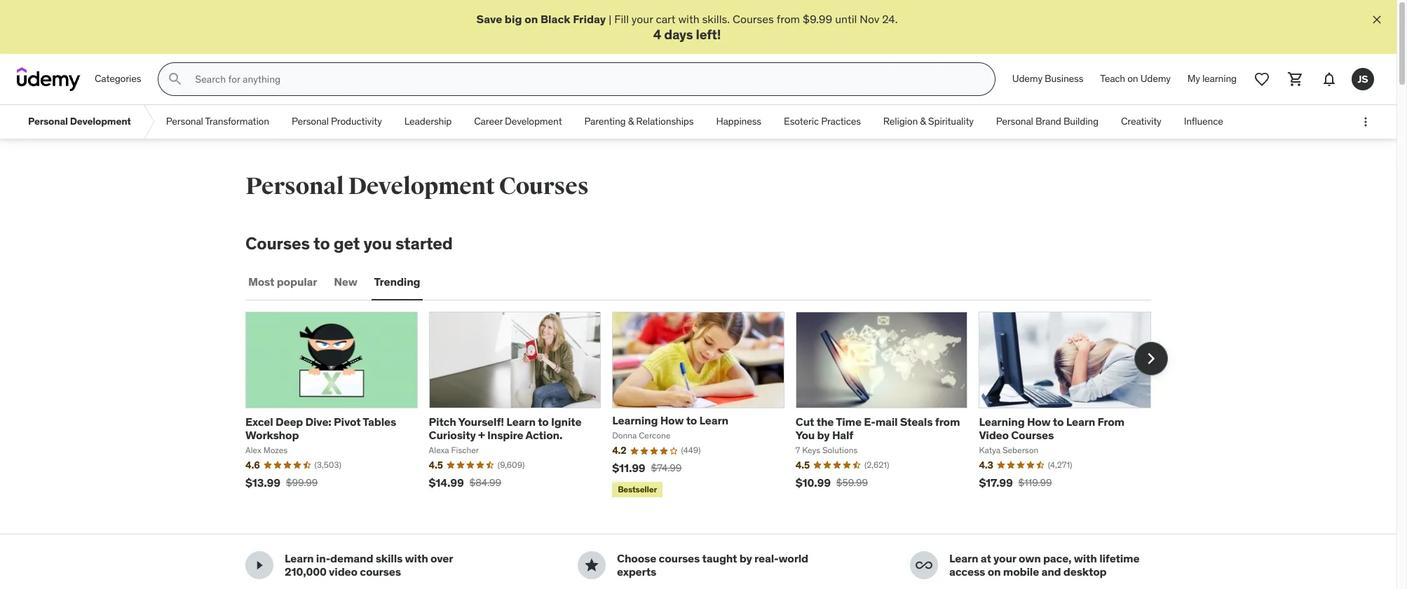 Task type: locate. For each thing, give the bounding box(es) containing it.
courses to get you started
[[245, 233, 453, 255]]

personal for personal development courses
[[245, 172, 344, 201]]

on
[[525, 12, 538, 26], [1128, 73, 1139, 85], [988, 565, 1001, 579]]

& for parenting
[[628, 115, 634, 128]]

2 & from the left
[[920, 115, 926, 128]]

learning for learning how to learn
[[612, 414, 658, 428]]

courses up most popular
[[245, 233, 310, 255]]

2 medium image from the left
[[916, 558, 933, 575]]

udemy business
[[1013, 73, 1084, 85]]

new
[[334, 275, 357, 289]]

religion
[[884, 115, 918, 128]]

my learning link
[[1179, 63, 1246, 96]]

medium image left 210,000
[[251, 558, 268, 575]]

1 horizontal spatial courses
[[659, 552, 700, 566]]

learn at your own pace, with lifetime access on mobile and desktop
[[950, 552, 1140, 579]]

religion & spirituality
[[884, 115, 974, 128]]

1 horizontal spatial by
[[817, 428, 830, 442]]

fill
[[614, 12, 629, 26]]

your right 'at'
[[994, 552, 1017, 566]]

learn
[[700, 414, 729, 428], [507, 415, 536, 429], [1066, 415, 1096, 429], [285, 552, 314, 566], [950, 552, 979, 566]]

left!
[[696, 26, 721, 43]]

personal development link
[[17, 105, 142, 139]]

1 horizontal spatial &
[[920, 115, 926, 128]]

at
[[981, 552, 991, 566]]

on inside learn at your own pace, with lifetime access on mobile and desktop
[[988, 565, 1001, 579]]

on right teach
[[1128, 73, 1139, 85]]

you
[[364, 233, 392, 255]]

teach
[[1101, 73, 1126, 85]]

by right 'you' at the bottom
[[817, 428, 830, 442]]

yourself!
[[458, 415, 504, 429]]

0 horizontal spatial how
[[660, 414, 684, 428]]

1 horizontal spatial development
[[348, 172, 495, 201]]

from inside cut the time e-mail steals from you by half
[[935, 415, 960, 429]]

personal development
[[28, 115, 131, 128]]

courses right video
[[360, 565, 401, 579]]

tables
[[363, 415, 396, 429]]

skills
[[376, 552, 403, 566]]

& right religion
[[920, 115, 926, 128]]

2 horizontal spatial development
[[505, 115, 562, 128]]

personal development courses
[[245, 172, 589, 201]]

mail
[[876, 415, 898, 429]]

influence
[[1184, 115, 1224, 128]]

personal for personal transformation
[[166, 115, 203, 128]]

0 vertical spatial by
[[817, 428, 830, 442]]

1 horizontal spatial udemy
[[1141, 73, 1171, 85]]

started
[[396, 233, 453, 255]]

1 horizontal spatial from
[[935, 415, 960, 429]]

video
[[979, 428, 1009, 442]]

popular
[[277, 275, 317, 289]]

0 horizontal spatial by
[[740, 552, 752, 566]]

learn inside learn in-demand skills with over 210,000 video courses
[[285, 552, 314, 566]]

cut the time e-mail steals from you by half
[[796, 415, 960, 442]]

personal transformation
[[166, 115, 269, 128]]

1 & from the left
[[628, 115, 634, 128]]

courses inside learning how to learn from video courses
[[1011, 428, 1054, 442]]

parenting
[[585, 115, 626, 128]]

1 udemy from the left
[[1013, 73, 1043, 85]]

by
[[817, 428, 830, 442], [740, 552, 752, 566]]

1 horizontal spatial learning
[[979, 415, 1025, 429]]

inspire
[[487, 428, 524, 442]]

2 horizontal spatial with
[[1074, 552, 1097, 566]]

& right parenting
[[628, 115, 634, 128]]

learn inside learning how to learn from video courses
[[1066, 415, 1096, 429]]

teach on udemy
[[1101, 73, 1171, 85]]

with inside learn in-demand skills with over 210,000 video courses
[[405, 552, 428, 566]]

by left real-
[[740, 552, 752, 566]]

career development link
[[463, 105, 573, 139]]

relationships
[[636, 115, 694, 128]]

steals
[[900, 415, 933, 429]]

from left $9.99
[[777, 12, 800, 26]]

shopping cart with 0 items image
[[1288, 71, 1304, 88]]

real-
[[755, 552, 779, 566]]

& for religion
[[920, 115, 926, 128]]

0 horizontal spatial &
[[628, 115, 634, 128]]

you
[[796, 428, 815, 442]]

development right career
[[505, 115, 562, 128]]

courses inside save big on black friday | fill your cart with skills. courses from $9.99 until nov 24. 4 days left!
[[733, 12, 774, 26]]

medium image for learn in-demand skills with over 210,000 video courses
[[251, 558, 268, 575]]

own
[[1019, 552, 1041, 566]]

1 horizontal spatial medium image
[[916, 558, 933, 575]]

save big on black friday | fill your cart with skills. courses from $9.99 until nov 24. 4 days left!
[[477, 12, 898, 43]]

courses
[[733, 12, 774, 26], [499, 172, 589, 201], [245, 233, 310, 255], [1011, 428, 1054, 442]]

nov
[[860, 12, 880, 26]]

udemy business link
[[1004, 63, 1092, 96]]

0 horizontal spatial development
[[70, 115, 131, 128]]

with left over
[[405, 552, 428, 566]]

to inside learning how to learn from video courses
[[1053, 415, 1064, 429]]

0 horizontal spatial with
[[405, 552, 428, 566]]

development
[[70, 115, 131, 128], [505, 115, 562, 128], [348, 172, 495, 201]]

excel deep dive: pivot tables workshop
[[245, 415, 396, 442]]

get
[[334, 233, 360, 255]]

desktop
[[1064, 565, 1107, 579]]

your
[[632, 12, 653, 26], [994, 552, 1017, 566]]

0 horizontal spatial udemy
[[1013, 73, 1043, 85]]

udemy
[[1013, 73, 1043, 85], [1141, 73, 1171, 85]]

medium image
[[251, 558, 268, 575], [916, 558, 933, 575]]

1 vertical spatial your
[[994, 552, 1017, 566]]

personal inside "link"
[[996, 115, 1034, 128]]

210,000
[[285, 565, 327, 579]]

courses inside learn in-demand skills with over 210,000 video courses
[[360, 565, 401, 579]]

development up started
[[348, 172, 495, 201]]

udemy left business
[[1013, 73, 1043, 85]]

from
[[1098, 415, 1125, 429]]

medium image left access
[[916, 558, 933, 575]]

1 vertical spatial on
[[1128, 73, 1139, 85]]

0 horizontal spatial from
[[777, 12, 800, 26]]

Search for anything text field
[[192, 67, 978, 91]]

1 vertical spatial from
[[935, 415, 960, 429]]

how for learning how to learn from video courses
[[1027, 415, 1051, 429]]

2 horizontal spatial on
[[1128, 73, 1139, 85]]

how
[[660, 414, 684, 428], [1027, 415, 1051, 429]]

courses right the skills.
[[733, 12, 774, 26]]

on left mobile
[[988, 565, 1001, 579]]

courses inside choose courses taught by real-world experts
[[659, 552, 700, 566]]

curiosity
[[429, 428, 476, 442]]

0 horizontal spatial on
[[525, 12, 538, 26]]

my
[[1188, 73, 1200, 85]]

udemy left my
[[1141, 73, 1171, 85]]

2 vertical spatial on
[[988, 565, 1001, 579]]

1 vertical spatial by
[[740, 552, 752, 566]]

excel deep dive: pivot tables workshop link
[[245, 415, 396, 442]]

0 vertical spatial from
[[777, 12, 800, 26]]

0 horizontal spatial medium image
[[251, 558, 268, 575]]

learn inside learn at your own pace, with lifetime access on mobile and desktop
[[950, 552, 979, 566]]

courses right video
[[1011, 428, 1054, 442]]

0 horizontal spatial your
[[632, 12, 653, 26]]

carousel element
[[245, 312, 1168, 501]]

days
[[664, 26, 693, 43]]

creativity
[[1121, 115, 1162, 128]]

arrow pointing to subcategory menu links image
[[142, 105, 155, 139]]

taught
[[702, 552, 737, 566]]

career
[[474, 115, 503, 128]]

pitch
[[429, 415, 456, 429]]

1 horizontal spatial with
[[678, 12, 700, 26]]

by inside choose courses taught by real-world experts
[[740, 552, 752, 566]]

0 vertical spatial on
[[525, 12, 538, 26]]

personal for personal brand building
[[996, 115, 1034, 128]]

+
[[478, 428, 485, 442]]

from right steals
[[935, 415, 960, 429]]

1 medium image from the left
[[251, 558, 268, 575]]

learning inside learning how to learn from video courses
[[979, 415, 1025, 429]]

your right fill
[[632, 12, 653, 26]]

1 horizontal spatial on
[[988, 565, 1001, 579]]

development down categories dropdown button
[[70, 115, 131, 128]]

your inside save big on black friday | fill your cart with skills. courses from $9.99 until nov 24. 4 days left!
[[632, 12, 653, 26]]

how inside learning how to learn from video courses
[[1027, 415, 1051, 429]]

0 horizontal spatial learning
[[612, 414, 658, 428]]

happiness link
[[705, 105, 773, 139]]

0 vertical spatial your
[[632, 12, 653, 26]]

from
[[777, 12, 800, 26], [935, 415, 960, 429]]

with right pace,
[[1074, 552, 1097, 566]]

0 horizontal spatial courses
[[360, 565, 401, 579]]

1 horizontal spatial how
[[1027, 415, 1051, 429]]

with up days
[[678, 12, 700, 26]]

cut
[[796, 415, 814, 429]]

on right big
[[525, 12, 538, 26]]

pace,
[[1043, 552, 1072, 566]]

courses left taught
[[659, 552, 700, 566]]

ignite
[[551, 415, 582, 429]]

more subcategory menu links image
[[1359, 115, 1373, 129]]

1 horizontal spatial your
[[994, 552, 1017, 566]]



Task type: describe. For each thing, give the bounding box(es) containing it.
lifetime
[[1100, 552, 1140, 566]]

time
[[836, 415, 862, 429]]

in-
[[316, 552, 330, 566]]

2 udemy from the left
[[1141, 73, 1171, 85]]

deep
[[276, 415, 303, 429]]

learn in-demand skills with over 210,000 video courses
[[285, 552, 453, 579]]

transformation
[[205, 115, 269, 128]]

most popular
[[248, 275, 317, 289]]

with inside learn at your own pace, with lifetime access on mobile and desktop
[[1074, 552, 1097, 566]]

personal transformation link
[[155, 105, 280, 139]]

influence link
[[1173, 105, 1235, 139]]

by inside cut the time e-mail steals from you by half
[[817, 428, 830, 442]]

choose courses taught by real-world experts
[[617, 552, 809, 579]]

js link
[[1347, 63, 1380, 96]]

save
[[477, 12, 502, 26]]

4
[[653, 26, 661, 43]]

workshop
[[245, 428, 299, 442]]

learning
[[1203, 73, 1237, 85]]

medium image
[[583, 558, 600, 575]]

esoteric practices
[[784, 115, 861, 128]]

wishlist image
[[1254, 71, 1271, 88]]

friday
[[573, 12, 606, 26]]

access
[[950, 565, 986, 579]]

to inside pitch yourself! learn to ignite curiosity + inspire action.
[[538, 415, 549, 429]]

learning how to learn from video courses
[[979, 415, 1125, 442]]

js
[[1358, 73, 1369, 85]]

dive:
[[305, 415, 331, 429]]

courses down career development link
[[499, 172, 589, 201]]

|
[[609, 12, 612, 26]]

brand
[[1036, 115, 1062, 128]]

business
[[1045, 73, 1084, 85]]

learning how to learn link
[[612, 414, 729, 428]]

the
[[817, 415, 834, 429]]

development for personal development courses
[[348, 172, 495, 201]]

video
[[329, 565, 358, 579]]

categories button
[[86, 63, 150, 96]]

next image
[[1140, 348, 1163, 371]]

your inside learn at your own pace, with lifetime access on mobile and desktop
[[994, 552, 1017, 566]]

most popular button
[[245, 266, 320, 299]]

from inside save big on black friday | fill your cart with skills. courses from $9.99 until nov 24. 4 days left!
[[777, 12, 800, 26]]

most
[[248, 275, 274, 289]]

submit search image
[[167, 71, 184, 88]]

personal for personal productivity
[[292, 115, 329, 128]]

on inside save big on black friday | fill your cart with skills. courses from $9.99 until nov 24. 4 days left!
[[525, 12, 538, 26]]

parenting & relationships
[[585, 115, 694, 128]]

$9.99
[[803, 12, 833, 26]]

medium image for learn at your own pace, with lifetime access on mobile and desktop
[[916, 558, 933, 575]]

skills.
[[702, 12, 730, 26]]

world
[[779, 552, 809, 566]]

trending button
[[371, 266, 423, 299]]

happiness
[[716, 115, 762, 128]]

pitch yourself! learn to ignite curiosity + inspire action. link
[[429, 415, 582, 442]]

esoteric
[[784, 115, 819, 128]]

action.
[[526, 428, 563, 442]]

how for learning how to learn
[[660, 414, 684, 428]]

learning for learning how to learn from video courses
[[979, 415, 1025, 429]]

with inside save big on black friday | fill your cart with skills. courses from $9.99 until nov 24. 4 days left!
[[678, 12, 700, 26]]

trending
[[374, 275, 420, 289]]

development for career development
[[505, 115, 562, 128]]

development for personal development
[[70, 115, 131, 128]]

personal for personal development
[[28, 115, 68, 128]]

personal productivity link
[[280, 105, 393, 139]]

over
[[431, 552, 453, 566]]

leadership link
[[393, 105, 463, 139]]

productivity
[[331, 115, 382, 128]]

learning how to learn
[[612, 414, 729, 428]]

building
[[1064, 115, 1099, 128]]

udemy image
[[17, 67, 81, 91]]

mobile
[[1003, 565, 1039, 579]]

parenting & relationships link
[[573, 105, 705, 139]]

teach on udemy link
[[1092, 63, 1179, 96]]

learning how to learn from video courses link
[[979, 415, 1125, 442]]

e-
[[864, 415, 876, 429]]

until
[[835, 12, 857, 26]]

learn inside pitch yourself! learn to ignite curiosity + inspire action.
[[507, 415, 536, 429]]

half
[[832, 428, 854, 442]]

demand
[[330, 552, 373, 566]]

career development
[[474, 115, 562, 128]]

new button
[[331, 266, 360, 299]]

and
[[1042, 565, 1061, 579]]

close image
[[1370, 13, 1384, 27]]

personal brand building link
[[985, 105, 1110, 139]]

big
[[505, 12, 522, 26]]

pivot
[[334, 415, 361, 429]]

religion & spirituality link
[[872, 105, 985, 139]]

excel
[[245, 415, 273, 429]]

spirituality
[[928, 115, 974, 128]]

my learning
[[1188, 73, 1237, 85]]

choose
[[617, 552, 657, 566]]

black
[[541, 12, 571, 26]]

notifications image
[[1321, 71, 1338, 88]]



Task type: vqa. For each thing, say whether or not it's contained in the screenshot.
bottommost on
yes



